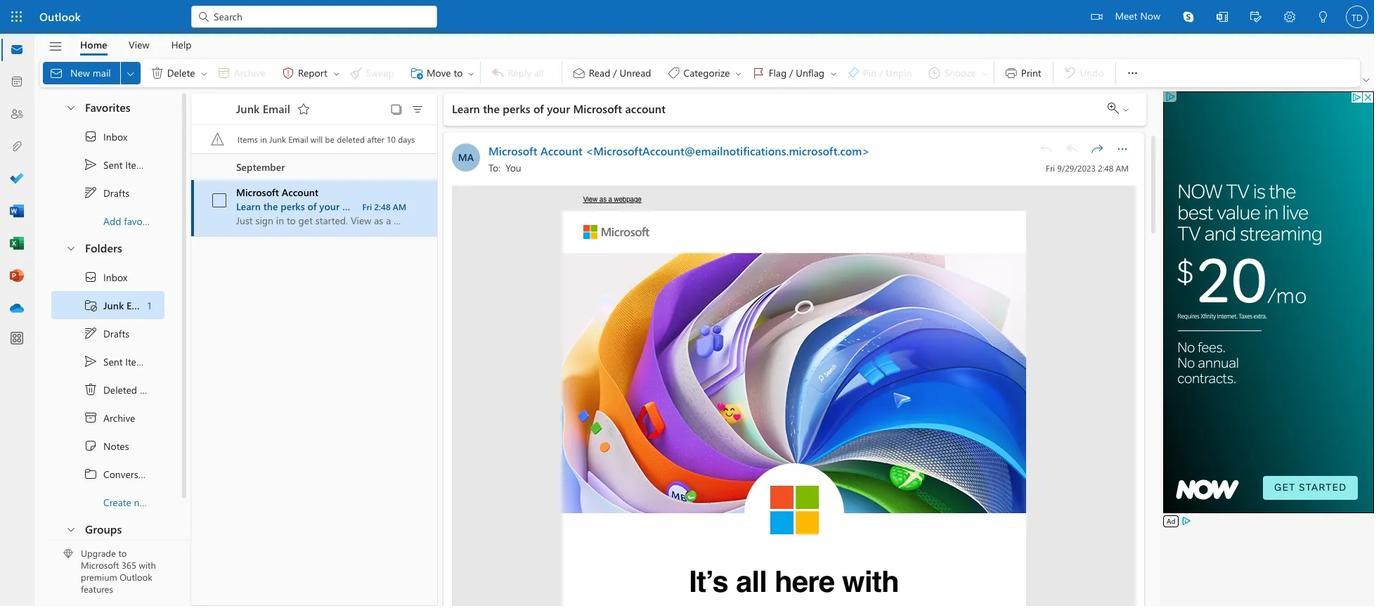 Task type: describe. For each thing, give the bounding box(es) containing it.
it's all here with application
[[0, 0, 1375, 606]]

1  tree item from the top
[[51, 122, 165, 150]]

groups
[[85, 522, 122, 537]]

add
[[103, 214, 121, 227]]

outlook inside banner
[[39, 9, 81, 24]]

2 sent from the top
[[103, 355, 123, 368]]

message list section
[[191, 90, 437, 605]]

a
[[609, 195, 612, 203]]

 categorize 
[[667, 66, 743, 80]]

ma
[[458, 150, 474, 164]]

junk inside junk email 
[[236, 101, 260, 116]]

various microsoft app logos. image
[[562, 253, 1026, 534]]

 inside  delete 
[[200, 69, 209, 78]]


[[211, 132, 225, 146]]

favorites
[[85, 100, 131, 115]]

2:48 inside "message list" "list box"
[[374, 201, 391, 212]]

 button
[[1307, 0, 1341, 36]]

create new folder tree item
[[51, 488, 180, 516]]

meet
[[1116, 9, 1138, 23]]

september heading
[[191, 154, 437, 180]]

inbox for second  tree item
[[103, 270, 128, 284]]

 button
[[1361, 73, 1373, 87]]

account manager for test dummy image
[[1347, 6, 1369, 28]]

 junk email 1
[[84, 298, 151, 312]]

0 vertical spatial am
[[1116, 162, 1129, 174]]

add favorite
[[103, 214, 157, 227]]

 drafts inside favorites tree
[[84, 186, 129, 200]]


[[752, 66, 766, 80]]

0 vertical spatial 2:48
[[1099, 162, 1114, 174]]

 inside favorites tree
[[84, 129, 98, 143]]

the inside "message list" "list box"
[[264, 200, 278, 213]]

home
[[80, 38, 107, 51]]

 inside  flag / unflag 
[[830, 69, 838, 78]]

 button
[[406, 99, 429, 119]]

items in junk email will be deleted after 10 days
[[238, 134, 415, 145]]


[[1251, 11, 1262, 23]]

webpage
[[614, 195, 642, 203]]

 button for groups
[[58, 516, 82, 542]]


[[411, 103, 425, 117]]

 button
[[1119, 59, 1147, 87]]

to inside upgrade to microsoft 365 with premium outlook features
[[118, 547, 127, 559]]

10
[[387, 134, 396, 145]]

deleted
[[337, 134, 365, 145]]

as
[[600, 195, 607, 203]]

word image
[[10, 205, 24, 219]]


[[281, 66, 295, 80]]

 print
[[1005, 66, 1042, 80]]

0 vertical spatial the
[[483, 101, 500, 116]]

1  tree item from the top
[[51, 150, 165, 179]]

set your advertising preferences image
[[1182, 515, 1193, 527]]


[[1005, 66, 1019, 80]]

1 vertical spatial email
[[288, 134, 308, 145]]

items for  tree item
[[140, 383, 164, 396]]

fri for fri 2:48 am
[[363, 201, 372, 212]]

 button for 
[[199, 62, 210, 84]]

home button
[[70, 34, 118, 56]]

email inside junk email 
[[263, 101, 290, 116]]

to:
[[489, 161, 501, 174]]

items for second  tree item from the bottom of the it's all here with application
[[125, 158, 149, 171]]

microsoft down september
[[236, 186, 279, 199]]

 new mail
[[49, 66, 111, 80]]

tags group
[[565, 59, 991, 87]]

microsoft down september heading
[[342, 200, 385, 213]]


[[84, 411, 98, 425]]

folder
[[155, 495, 180, 509]]

help button
[[161, 34, 202, 56]]

 button
[[1206, 0, 1240, 36]]

it's all here with link
[[583, 563, 1005, 606]]

2  from the top
[[84, 270, 98, 284]]

 button for folders
[[58, 235, 82, 261]]

 button
[[1273, 0, 1307, 36]]

perks inside "message list" "list box"
[[281, 200, 305, 213]]

 inside  report 
[[332, 69, 341, 78]]

it's
[[689, 565, 729, 599]]


[[1092, 11, 1103, 23]]

in
[[260, 134, 267, 145]]

2  tree item from the top
[[51, 319, 165, 347]]

help
[[171, 38, 192, 51]]

 deleted items
[[84, 383, 164, 397]]


[[1126, 66, 1140, 80]]

premium features image
[[63, 550, 73, 559]]

2  drafts from the top
[[84, 326, 129, 340]]

 tree item
[[51, 432, 165, 460]]


[[1217, 11, 1228, 23]]

outlook banner
[[0, 0, 1375, 36]]

view for view
[[129, 38, 149, 51]]

2  tree item from the top
[[51, 263, 165, 291]]

items for 1st  tree item from the bottom of the it's all here with application
[[125, 355, 149, 368]]

view as a webpage
[[583, 195, 642, 203]]

/ for 
[[613, 66, 617, 79]]

 read / unread
[[572, 66, 652, 80]]

 move to 
[[410, 66, 476, 80]]

unread
[[620, 66, 652, 79]]

 for  deleted items
[[84, 383, 98, 397]]

tab list inside it's all here with application
[[70, 34, 203, 56]]

 archive
[[84, 411, 135, 425]]

days
[[398, 134, 415, 145]]

with inside heading
[[842, 565, 899, 599]]

 button for 
[[828, 62, 840, 84]]

notes
[[103, 439, 129, 453]]

 button
[[293, 98, 315, 120]]

 
[[1108, 103, 1131, 114]]


[[1285, 11, 1296, 23]]

fri 9/29/2023 2:48 am
[[1046, 162, 1129, 174]]

junk inside  junk email 1
[[103, 299, 124, 312]]

will
[[311, 134, 323, 145]]

1 horizontal spatial perks
[[503, 101, 531, 116]]

people image
[[10, 108, 24, 122]]

 report 
[[281, 66, 341, 80]]

categorize
[[684, 66, 730, 79]]

after
[[367, 134, 385, 145]]

 inside folders "tree item"
[[65, 242, 77, 254]]

microsoft down read
[[573, 101, 622, 116]]


[[84, 467, 98, 481]]

print
[[1022, 66, 1042, 79]]

add favorite tree item
[[51, 207, 165, 235]]

1 vertical spatial junk
[[269, 134, 286, 145]]

learn inside "message list" "list box"
[[236, 200, 261, 213]]

outlook link
[[39, 0, 81, 34]]

 inside tree
[[84, 354, 98, 368]]


[[410, 66, 424, 80]]

9/29/2023
[[1058, 162, 1096, 174]]

microsoft inside upgrade to microsoft 365 with premium outlook features
[[81, 559, 119, 571]]

mail
[[93, 66, 111, 79]]

microsoft account
[[236, 186, 319, 199]]

read
[[589, 66, 611, 79]]

unflag
[[796, 66, 825, 79]]

 search field
[[191, 0, 437, 32]]


[[84, 439, 98, 453]]

onedrive image
[[10, 302, 24, 316]]

 delete 
[[150, 66, 209, 80]]

drafts inside favorites tree
[[103, 186, 129, 199]]

favorites tree
[[51, 89, 165, 235]]

 button for 
[[121, 62, 140, 84]]

ma button
[[452, 143, 480, 172]]


[[667, 66, 681, 80]]

 inside  categorize 
[[735, 69, 743, 78]]


[[1363, 77, 1371, 84]]

microsoft account image
[[452, 143, 480, 172]]

more apps image
[[10, 332, 24, 346]]

favorite
[[124, 214, 157, 227]]

/ for 
[[790, 66, 794, 79]]

premium
[[81, 571, 117, 583]]

you button
[[506, 161, 522, 174]]

 button
[[41, 34, 70, 58]]



Task type: locate. For each thing, give the bounding box(es) containing it.
 button right unflag
[[828, 62, 840, 84]]

1 horizontal spatial the
[[483, 101, 500, 116]]

to right move at left
[[454, 66, 463, 79]]

learn the perks of your microsoft account down 
[[452, 101, 669, 116]]

0 horizontal spatial junk
[[103, 299, 124, 312]]

account for microsoft account
[[282, 186, 319, 199]]

1 horizontal spatial 2:48
[[1099, 162, 1114, 174]]

new
[[134, 495, 152, 509]]

inbox down favorites tree item
[[103, 130, 128, 143]]

1 vertical spatial  button
[[58, 235, 82, 261]]

fri for fri 9/29/2023 2:48 am
[[1046, 162, 1055, 174]]

items inside message list 'section'
[[238, 134, 258, 145]]

 inside the " "
[[1122, 105, 1131, 114]]

learn right 'select a message' image
[[236, 200, 261, 213]]

junk down 'move & delete' group
[[236, 101, 260, 116]]

2  from the top
[[84, 326, 98, 340]]

 tree item down folders
[[51, 263, 165, 291]]

1 vertical spatial 
[[84, 270, 98, 284]]

 inbox up  tree item
[[84, 270, 128, 284]]

2 / from the left
[[790, 66, 794, 79]]

 button inside 'move & delete' group
[[199, 62, 210, 84]]

1 vertical spatial  inbox
[[84, 270, 128, 284]]

learn the perks of your microsoft account down september heading
[[236, 200, 423, 213]]

 inside favorites tree
[[84, 158, 98, 172]]

2  tree item from the top
[[51, 347, 165, 376]]

1 sent from the top
[[103, 158, 123, 171]]

message list list box
[[191, 154, 437, 605]]

0 vertical spatial perks
[[503, 101, 531, 116]]

 sent items up deleted on the left of the page
[[84, 354, 149, 368]]

microsoft
[[573, 101, 622, 116], [489, 143, 538, 158], [236, 186, 279, 199], [342, 200, 385, 213], [81, 559, 119, 571]]

 inbox down favorites tree item
[[84, 129, 128, 143]]

 tree item down  junk email 1
[[51, 319, 165, 347]]

0 horizontal spatial fri
[[363, 201, 372, 212]]

items inside favorites tree
[[125, 158, 149, 171]]

move
[[427, 66, 451, 79]]

 inbox inside tree
[[84, 270, 128, 284]]

0 horizontal spatial to
[[118, 547, 127, 559]]


[[49, 66, 63, 80]]

2  sent items from the top
[[84, 354, 149, 368]]

upgrade
[[81, 547, 116, 559]]

to inside  move to 
[[454, 66, 463, 79]]

2 inbox from the top
[[103, 270, 128, 284]]

0 vertical spatial fri
[[1046, 162, 1055, 174]]

 tree item down favorites tree item
[[51, 150, 165, 179]]

items up  deleted items
[[125, 355, 149, 368]]

1 vertical spatial the
[[264, 200, 278, 213]]

to do image
[[10, 172, 24, 186]]

 up premium features image
[[65, 524, 77, 535]]

0 vertical spatial  tree item
[[51, 179, 165, 207]]

0 vertical spatial 
[[84, 129, 98, 143]]

 left 
[[735, 69, 743, 78]]

1 vertical spatial outlook
[[120, 571, 152, 583]]

0 horizontal spatial 2:48
[[374, 201, 391, 212]]

2:48 down the  button
[[1099, 162, 1114, 174]]

email right 
[[127, 299, 151, 312]]

1 / from the left
[[613, 66, 617, 79]]

 left delete
[[150, 66, 164, 80]]

 inbox inside favorites tree
[[84, 129, 128, 143]]

0 vertical spatial account
[[541, 143, 583, 158]]

 button right mail
[[121, 62, 140, 84]]

upgrade to microsoft 365 with premium outlook features
[[81, 547, 156, 595]]

1  inbox from the top
[[84, 129, 128, 143]]

 drafts
[[84, 186, 129, 200], [84, 326, 129, 340]]

 down the " new mail"
[[65, 102, 77, 113]]

1  button from the left
[[121, 62, 140, 84]]

 button down the " new mail"
[[58, 94, 82, 120]]

outlook inside upgrade to microsoft 365 with premium outlook features
[[120, 571, 152, 583]]

0 vertical spatial 
[[84, 186, 98, 200]]

1 vertical spatial am
[[393, 201, 406, 212]]

excel image
[[10, 237, 24, 251]]

it's all here with heading
[[583, 563, 1005, 606]]

1
[[147, 299, 151, 312]]

be
[[325, 134, 335, 145]]

perks up you popup button
[[503, 101, 531, 116]]

favorites tree item
[[51, 94, 165, 122]]

1 vertical spatial inbox
[[103, 270, 128, 284]]

drafts down  junk email 1
[[103, 327, 129, 340]]

0 horizontal spatial account
[[282, 186, 319, 199]]

fri left 9/29/2023
[[1046, 162, 1055, 174]]

0 vertical spatial to
[[454, 66, 463, 79]]

account for microsoft account <microsoftaccount@emailnotifications.microsoft.com>
[[541, 143, 583, 158]]

1 horizontal spatial  button
[[828, 62, 840, 84]]

1 horizontal spatial with
[[842, 565, 899, 599]]


[[84, 129, 98, 143], [84, 270, 98, 284]]

 drafts down  tree item
[[84, 326, 129, 340]]

fri
[[1046, 162, 1055, 174], [363, 201, 372, 212]]

view inside button
[[129, 38, 149, 51]]

1 vertical spatial 
[[84, 326, 98, 340]]

 button
[[199, 62, 210, 84], [828, 62, 840, 84]]

1  from the top
[[84, 158, 98, 172]]

 button for 
[[331, 62, 342, 84]]

sent up add
[[103, 158, 123, 171]]

Search for email, meetings, files and more. field
[[212, 9, 429, 24]]

 tree item
[[51, 460, 165, 488]]

microsoft up features
[[81, 559, 119, 571]]

ad
[[1167, 516, 1176, 526]]

0 horizontal spatial am
[[393, 201, 406, 212]]

0 horizontal spatial  button
[[199, 62, 210, 84]]

 button inside groups tree item
[[58, 516, 82, 542]]

items
[[238, 134, 258, 145], [125, 158, 149, 171], [125, 355, 149, 368], [140, 383, 164, 396]]

1 horizontal spatial 
[[150, 66, 164, 80]]

 for  delete 
[[150, 66, 164, 80]]

1 vertical spatial drafts
[[103, 327, 129, 340]]

 button
[[121, 62, 140, 84], [331, 62, 342, 84]]

 notes
[[84, 439, 129, 453]]

perks down microsoft account
[[281, 200, 305, 213]]

 tree item down 'favorites'
[[51, 122, 165, 150]]

0 vertical spatial 
[[150, 66, 164, 80]]

2 horizontal spatial junk
[[269, 134, 286, 145]]

items left the in
[[238, 134, 258, 145]]

left-rail-appbar navigation
[[3, 34, 31, 325]]

0 vertical spatial  tree item
[[51, 122, 165, 150]]

1 horizontal spatial of
[[534, 101, 544, 116]]

1 horizontal spatial /
[[790, 66, 794, 79]]

1 vertical spatial  sent items
[[84, 354, 149, 368]]

view for view as a webpage
[[583, 195, 598, 203]]

tab list
[[70, 34, 203, 56]]

with inside upgrade to microsoft 365 with premium outlook features
[[139, 559, 156, 571]]

deleted
[[103, 383, 137, 396]]

here
[[775, 565, 835, 599]]

1 drafts from the top
[[103, 186, 129, 199]]

 button
[[1172, 0, 1206, 34]]

 sent items up add
[[84, 158, 149, 172]]

1 horizontal spatial junk
[[236, 101, 260, 116]]

2  inbox from the top
[[84, 270, 128, 284]]

2  button from the left
[[331, 62, 342, 84]]

1 horizontal spatial view
[[583, 195, 598, 203]]

1  from the top
[[84, 186, 98, 200]]

learn the perks of your microsoft account inside "message list" "list box"
[[236, 200, 423, 213]]

1 horizontal spatial your
[[547, 101, 570, 116]]

0 vertical spatial account
[[625, 101, 666, 116]]

learn down  move to 
[[452, 101, 480, 116]]

0 vertical spatial email
[[263, 101, 290, 116]]

2  button from the left
[[828, 62, 840, 84]]

 up "add favorite" "tree item" on the top left
[[84, 186, 98, 200]]

features
[[81, 583, 113, 595]]

with
[[139, 559, 156, 571], [842, 565, 899, 599]]

1 horizontal spatial to
[[454, 66, 463, 79]]


[[297, 102, 311, 116]]

the up to:
[[483, 101, 500, 116]]

 left folders
[[65, 242, 77, 254]]

with right here
[[842, 565, 899, 599]]

account inside "message list" "list box"
[[282, 186, 319, 199]]

1 vertical spatial to
[[118, 547, 127, 559]]

create
[[103, 495, 131, 509]]

powerpoint image
[[10, 269, 24, 283]]

1 vertical spatial  tree item
[[51, 319, 165, 347]]

0 horizontal spatial learn
[[236, 200, 261, 213]]

1 vertical spatial  tree item
[[51, 347, 165, 376]]

/ inside  flag / unflag 
[[790, 66, 794, 79]]

account down unread
[[625, 101, 666, 116]]

1 vertical spatial  drafts
[[84, 326, 129, 340]]

 inside tree item
[[84, 383, 98, 397]]

2:48 down after
[[374, 201, 391, 212]]

0 vertical spatial learn the perks of your microsoft account
[[452, 101, 669, 116]]

 up 
[[84, 383, 98, 397]]

 right delete
[[200, 69, 209, 78]]

2 vertical spatial email
[[127, 299, 151, 312]]

/ right flag
[[790, 66, 794, 79]]

 inbox
[[84, 129, 128, 143], [84, 270, 128, 284]]

junk email 
[[236, 101, 311, 116]]

 button inside 'tags' group
[[828, 62, 840, 84]]

inbox for 2nd  tree item from the bottom
[[103, 130, 128, 143]]

0 horizontal spatial outlook
[[39, 9, 81, 24]]


[[84, 158, 98, 172], [84, 354, 98, 368]]

email left will
[[288, 134, 308, 145]]

am inside "message list" "list box"
[[393, 201, 406, 212]]

 tree item
[[51, 376, 165, 404]]

junk email heading
[[218, 94, 315, 124]]

sent up  tree item
[[103, 355, 123, 368]]

 inside  move to 
[[467, 69, 476, 78]]

it's all here with
[[689, 565, 899, 599]]

 tree item
[[51, 150, 165, 179], [51, 347, 165, 376]]

1 horizontal spatial  button
[[331, 62, 342, 84]]

outlook right premium
[[120, 571, 152, 583]]

 tree item
[[51, 122, 165, 150], [51, 263, 165, 291]]

items inside  deleted items
[[140, 383, 164, 396]]

1  sent items from the top
[[84, 158, 149, 172]]

 up 
[[84, 270, 98, 284]]

report
[[298, 66, 328, 79]]

calendar image
[[10, 75, 24, 89]]

2  button from the top
[[58, 235, 82, 261]]

0 vertical spatial  sent items
[[84, 158, 149, 172]]

1 horizontal spatial learn
[[452, 101, 480, 116]]

2  from the top
[[84, 354, 98, 368]]


[[1108, 103, 1119, 114]]

1 vertical spatial view
[[583, 195, 598, 203]]

3  button from the top
[[58, 516, 82, 542]]

1 horizontal spatial outlook
[[120, 571, 152, 583]]

1 vertical spatial 2:48
[[374, 201, 391, 212]]

1 vertical spatial learn the perks of your microsoft account
[[236, 200, 423, 213]]

 button inside favorites tree item
[[58, 94, 82, 120]]

outlook up  button
[[39, 9, 81, 24]]

learn the perks of your microsoft account
[[452, 101, 669, 116], [236, 200, 423, 213]]

1  button from the top
[[58, 94, 82, 120]]

mail image
[[10, 43, 24, 57]]

flag
[[769, 66, 787, 79]]


[[125, 68, 136, 79], [200, 69, 209, 78], [332, 69, 341, 78], [467, 69, 476, 78], [735, 69, 743, 78], [830, 69, 838, 78], [65, 102, 77, 113], [1122, 105, 1131, 114], [65, 242, 77, 254], [65, 524, 77, 535]]

0 vertical spatial outlook
[[39, 9, 81, 24]]

0 vertical spatial  tree item
[[51, 150, 165, 179]]

1  from the top
[[84, 129, 98, 143]]

0 horizontal spatial /
[[613, 66, 617, 79]]

 down 
[[84, 326, 98, 340]]

email inside  junk email 1
[[127, 299, 151, 312]]

 button right delete
[[199, 62, 210, 84]]

<microsoftaccount@emailnotifications.microsoft.com>
[[586, 143, 870, 158]]

2 vertical spatial  button
[[58, 516, 82, 542]]

0 vertical spatial junk
[[236, 101, 260, 116]]

1 vertical spatial perks
[[281, 200, 305, 213]]

 tree item
[[51, 179, 165, 207], [51, 319, 165, 347]]

0 horizontal spatial of
[[308, 200, 317, 213]]

files image
[[10, 140, 24, 154]]

 button right 'report'
[[331, 62, 342, 84]]

fri down september heading
[[363, 201, 372, 212]]

tree containing 
[[51, 263, 180, 516]]

am right 9/29/2023
[[1116, 162, 1129, 174]]

 up "add favorite" "tree item" on the top left
[[84, 158, 98, 172]]

am
[[1116, 162, 1129, 174], [393, 201, 406, 212]]

2 drafts from the top
[[103, 327, 129, 340]]

 button left folders
[[58, 235, 82, 261]]

0 vertical spatial your
[[547, 101, 570, 116]]

move & delete group
[[43, 59, 478, 87]]

view button
[[118, 34, 160, 56]]

1 horizontal spatial fri
[[1046, 162, 1055, 174]]


[[1091, 142, 1105, 156]]

 flag / unflag 
[[752, 66, 838, 80]]

sent inside favorites tree
[[103, 158, 123, 171]]

to right upgrade
[[118, 547, 127, 559]]

0 horizontal spatial  button
[[121, 62, 140, 84]]

your inside "message list" "list box"
[[320, 200, 340, 213]]

 up  tree item
[[84, 354, 98, 368]]

 button for favorites
[[58, 94, 82, 120]]

 down favorites tree item
[[84, 129, 98, 143]]

junk right the in
[[269, 134, 286, 145]]

1 vertical spatial sent
[[103, 355, 123, 368]]


[[572, 66, 586, 80]]

 tree item up deleted on the left of the page
[[51, 347, 165, 376]]

with right 365
[[139, 559, 156, 571]]

to: you
[[489, 161, 522, 174]]

 inside  delete 
[[150, 66, 164, 80]]

365
[[122, 559, 136, 571]]

 button up premium features image
[[58, 516, 82, 542]]

 right 'report'
[[332, 69, 341, 78]]

email left  button at the left top of the page
[[263, 101, 290, 116]]

1  drafts from the top
[[84, 186, 129, 200]]

1  button from the left
[[199, 62, 210, 84]]


[[84, 298, 98, 312]]

 right mail
[[125, 68, 136, 79]]

1 inbox from the top
[[103, 130, 128, 143]]

1 vertical spatial of
[[308, 200, 317, 213]]

 inbox for second  tree item
[[84, 270, 128, 284]]

/ inside  read / unread
[[613, 66, 617, 79]]

1 vertical spatial account
[[282, 186, 319, 199]]

0 vertical spatial view
[[129, 38, 149, 51]]


[[1183, 11, 1195, 23]]

groups tree item
[[51, 516, 165, 544]]

1 horizontal spatial am
[[1116, 162, 1129, 174]]

0 horizontal spatial account
[[388, 200, 423, 213]]

0 vertical spatial inbox
[[103, 130, 128, 143]]

1 vertical spatial your
[[320, 200, 340, 213]]

the down microsoft account
[[264, 200, 278, 213]]

0 vertical spatial drafts
[[103, 186, 129, 199]]

tab list containing home
[[70, 34, 203, 56]]

 button
[[1240, 0, 1273, 36]]

account
[[625, 101, 666, 116], [388, 200, 423, 213]]

inbox inside tree
[[103, 270, 128, 284]]

0 vertical spatial of
[[534, 101, 544, 116]]

0 vertical spatial learn
[[452, 101, 480, 116]]

create new folder
[[103, 495, 180, 509]]

0 vertical spatial  button
[[58, 94, 82, 120]]

account inside "message list" "list box"
[[388, 200, 423, 213]]


[[390, 103, 403, 116]]

learn
[[452, 101, 480, 116], [236, 200, 261, 213]]

 tree item up add
[[51, 179, 165, 207]]

0 vertical spatial sent
[[103, 158, 123, 171]]

1 horizontal spatial account
[[625, 101, 666, 116]]

1 horizontal spatial learn the perks of your microsoft account
[[452, 101, 669, 116]]

0 vertical spatial 
[[84, 158, 98, 172]]

0 horizontal spatial with
[[139, 559, 156, 571]]

folders
[[85, 240, 122, 255]]

 inbox for 2nd  tree item from the bottom
[[84, 129, 128, 143]]

Select a message checkbox
[[208, 189, 236, 212]]

 inside favorites tree
[[84, 186, 98, 200]]

 right move at left
[[467, 69, 476, 78]]

0 vertical spatial  inbox
[[84, 129, 128, 143]]

 button
[[58, 94, 82, 120], [58, 235, 82, 261], [58, 516, 82, 542]]

 right unflag
[[830, 69, 838, 78]]

 inside groups tree item
[[65, 524, 77, 535]]

 button inside folders "tree item"
[[58, 235, 82, 261]]

delete
[[167, 66, 195, 79]]

0 horizontal spatial your
[[320, 200, 340, 213]]

inbox inside favorites tree
[[103, 130, 128, 143]]

0 horizontal spatial perks
[[281, 200, 305, 213]]

 sent items inside favorites tree
[[84, 158, 149, 172]]


[[84, 186, 98, 200], [84, 326, 98, 340]]

/ right read
[[613, 66, 617, 79]]

view left 'as'
[[583, 195, 598, 203]]

archive
[[103, 411, 135, 424]]

items right deleted on the left of the page
[[140, 383, 164, 396]]

0 horizontal spatial view
[[129, 38, 149, 51]]

drafts up add
[[103, 186, 129, 199]]

 drafts up "add favorite" "tree item" on the top left
[[84, 186, 129, 200]]

1 vertical spatial fri
[[363, 201, 372, 212]]

1  tree item from the top
[[51, 179, 165, 207]]

0 horizontal spatial the
[[264, 200, 278, 213]]


[[197, 10, 211, 24]]

0 horizontal spatial 
[[84, 383, 98, 397]]

fri 2:48 am
[[363, 201, 406, 212]]

0 vertical spatial  drafts
[[84, 186, 129, 200]]

account down days
[[388, 200, 423, 213]]

new
[[70, 66, 90, 79]]

email
[[263, 101, 290, 116], [288, 134, 308, 145], [127, 299, 151, 312]]

 inside dropdown button
[[125, 68, 136, 79]]


[[48, 39, 63, 54]]

junk right 
[[103, 299, 124, 312]]

 right the 
[[1122, 105, 1131, 114]]

 tree item
[[51, 404, 165, 432]]

now
[[1141, 9, 1161, 23]]

0 horizontal spatial learn the perks of your microsoft account
[[236, 200, 423, 213]]

tree
[[51, 263, 180, 516]]

1 vertical spatial 
[[84, 383, 98, 397]]

items up favorite
[[125, 158, 149, 171]]

select a message image
[[212, 193, 226, 207]]

view left help
[[129, 38, 149, 51]]

inbox up  junk email 1
[[103, 270, 128, 284]]

folders tree item
[[51, 235, 165, 263]]

2 vertical spatial junk
[[103, 299, 124, 312]]

 tree item
[[51, 291, 165, 319]]

2:48
[[1099, 162, 1114, 174], [374, 201, 391, 212]]

am down days
[[393, 201, 406, 212]]

of inside "message list" "list box"
[[308, 200, 317, 213]]

junk
[[236, 101, 260, 116], [269, 134, 286, 145], [103, 299, 124, 312]]

fri inside "message list" "list box"
[[363, 201, 372, 212]]

1 horizontal spatial account
[[541, 143, 583, 158]]

tree inside it's all here with application
[[51, 263, 180, 516]]

microsoft up you
[[489, 143, 538, 158]]

view as a webpage link
[[583, 195, 642, 203]]

1 vertical spatial 
[[84, 354, 98, 368]]

 inside favorites tree item
[[65, 102, 77, 113]]



Task type: vqa. For each thing, say whether or not it's contained in the screenshot.


